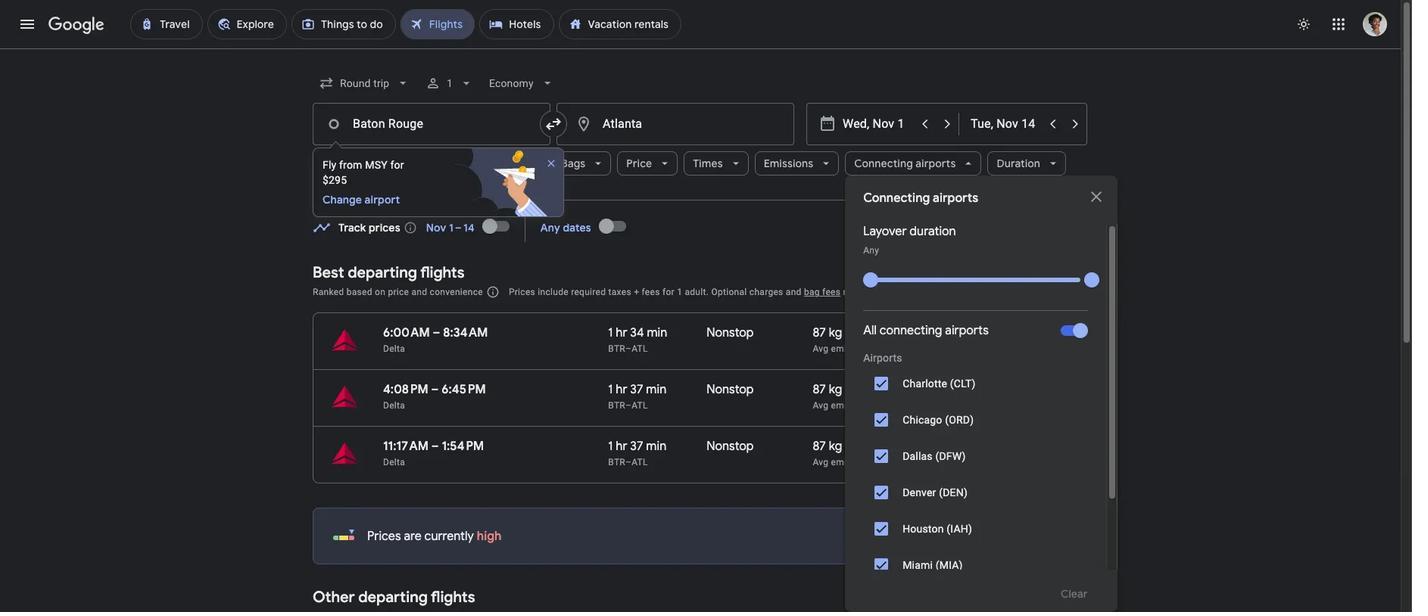 Task type: describe. For each thing, give the bounding box(es) containing it.
learn more about ranking image
[[486, 286, 500, 299]]

hr for 6:45 pm
[[616, 383, 628, 398]]

delta for 11:17 am
[[383, 458, 405, 468]]

may
[[844, 287, 861, 298]]

by:
[[1049, 285, 1064, 298]]

avg for 1 hr 37 min
[[813, 458, 829, 468]]

flights for best departing flights
[[421, 264, 465, 283]]

airport
[[365, 193, 400, 207]]

(iah)
[[947, 524, 973, 536]]

(dfw)
[[936, 451, 966, 463]]

change appearance image
[[1286, 6, 1323, 42]]

atl for 6:45 pm
[[632, 401, 648, 411]]

airlines button
[[474, 145, 546, 182]]

nonstop flight. element for 8:34 am
[[707, 326, 754, 343]]

change
[[323, 193, 362, 207]]

departing for best
[[348, 264, 417, 283]]

include
[[538, 287, 569, 298]]

6:45 pm
[[442, 383, 486, 398]]

miami (mia)
[[903, 560, 963, 572]]

convenience
[[430, 287, 483, 298]]

nonstop for 8:34 am
[[707, 326, 754, 341]]

6:00 am – 8:34 am delta
[[383, 326, 488, 355]]

total duration 1 hr 37 min. element for 6:45 pm
[[609, 383, 707, 400]]

date grid
[[911, 220, 957, 233]]

flights for other departing flights
[[431, 589, 475, 608]]

Arrival time: 6:45 PM. text field
[[442, 383, 486, 398]]

times
[[693, 157, 723, 170]]

1 and from the left
[[412, 287, 428, 298]]

prices include required taxes + fees for 1 adult. optional charges and bag fees may apply. passenger assistance
[[509, 287, 985, 298]]

1 vertical spatial price
[[975, 531, 1001, 545]]

leaves baton rouge metropolitan airport at 6:00 am on wednesday, november 1 and arrives at hartsfield-jackson atlanta international airport at 8:34 am on wednesday, november 1. element
[[383, 326, 488, 341]]

apply.
[[864, 287, 889, 298]]

msy
[[365, 159, 388, 171]]

best departing flights
[[313, 264, 465, 283]]

Departure time: 11:17 AM. text field
[[383, 439, 429, 455]]

grid
[[937, 220, 957, 233]]

1 hr 37 min btr – atl for 1:54 pm
[[609, 439, 667, 468]]

min for 8:34 am
[[647, 326, 668, 341]]

history
[[1004, 531, 1039, 545]]

miami
[[903, 560, 933, 572]]

2 vertical spatial airports
[[946, 323, 989, 339]]

currently
[[425, 530, 474, 545]]

fly
[[323, 159, 337, 171]]

price button
[[618, 145, 678, 182]]

1 inside popup button
[[447, 77, 453, 89]]

connecting inside popup button
[[855, 157, 914, 170]]

total duration 1 hr 37 min. element for 1:54 pm
[[609, 439, 707, 457]]

airports inside popup button
[[916, 157, 956, 170]]

chicago
[[903, 414, 943, 427]]

87 kg co 2
[[813, 326, 870, 343]]

none search field containing connecting airports
[[313, 65, 1118, 613]]

emissions inside 87 kg co avg emissions
[[832, 401, 875, 412]]

1 vertical spatial airports
[[933, 191, 979, 206]]

(mia)
[[936, 560, 963, 572]]

2
[[864, 330, 870, 343]]

Arrival time: 1:54 PM. text field
[[442, 439, 484, 455]]

charlotte
[[903, 378, 948, 390]]

duration button
[[988, 145, 1067, 182]]

0 horizontal spatial price
[[388, 287, 409, 298]]

1 vertical spatial connecting
[[864, 191, 931, 206]]

87 kg co
[[813, 439, 864, 455]]

change airport button
[[323, 192, 427, 208]]

track prices
[[339, 221, 401, 234]]

charlotte (clt)
[[903, 378, 976, 390]]

37 for 1:54 pm
[[631, 439, 644, 455]]

close image
[[545, 158, 558, 170]]

1 for 6:45 pm
[[609, 383, 613, 398]]

total duration 1 hr 34 min. element
[[609, 326, 707, 343]]

– inside 1 hr 34 min btr – atl
[[626, 344, 632, 355]]

charges
[[750, 287, 784, 298]]

87 for 87 kg co 2
[[813, 326, 826, 341]]

are
[[404, 530, 422, 545]]

prices are currently high
[[367, 530, 502, 545]]

+
[[634, 287, 640, 298]]

nonstop for 6:45 pm
[[707, 383, 754, 398]]

atl for 1:54 pm
[[632, 458, 648, 468]]

main menu image
[[18, 15, 36, 33]]

(den)
[[940, 487, 968, 499]]

kg for 87 kg co avg emissions
[[829, 383, 843, 398]]

4:08 pm – 6:45 pm delta
[[383, 383, 486, 411]]

delta for 6:00 am
[[383, 344, 405, 355]]

6:00 am
[[383, 326, 430, 341]]

4:08 pm
[[383, 383, 429, 398]]

1 hr 34 min btr – atl
[[609, 326, 668, 355]]

1 vertical spatial connecting airports
[[864, 191, 979, 206]]

fly from msy for $295 change airport
[[323, 159, 404, 207]]

other
[[313, 589, 355, 608]]

Departure time: 6:00 AM. text field
[[383, 326, 430, 341]]

avg emissions for 1 hr 37 min
[[813, 458, 875, 468]]

denver (den)
[[903, 487, 968, 499]]

co for 87 kg co avg emissions
[[845, 383, 864, 398]]

on
[[375, 287, 386, 298]]

Departure time: 4:08 PM. text field
[[383, 383, 429, 398]]

emissions
[[764, 157, 814, 170]]

date grid button
[[871, 213, 970, 240]]

only button
[[1029, 548, 1089, 584]]

only
[[1047, 559, 1071, 573]]

high
[[477, 530, 502, 545]]

for inside fly from msy for $295 change airport
[[390, 159, 404, 171]]

sort by:
[[1025, 285, 1064, 298]]

optional
[[712, 287, 747, 298]]

kg for 87 kg co
[[829, 439, 843, 455]]

34
[[631, 326, 644, 341]]

prices for prices include required taxes + fees for 1 adult. optional charges and bag fees may apply. passenger assistance
[[509, 287, 536, 298]]

view
[[948, 531, 973, 545]]

nov 1 – 14
[[426, 221, 475, 234]]

all filters
[[342, 157, 386, 170]]

– inside 4:08 pm – 6:45 pm delta
[[432, 383, 439, 398]]

nonstop flight. element for 1:54 pm
[[707, 439, 754, 457]]

learn more about tracked prices image
[[404, 221, 417, 234]]

swap origin and destination. image
[[545, 115, 563, 133]]

houston (iah)
[[903, 524, 973, 536]]

assistance
[[939, 287, 985, 298]]

taxes
[[609, 287, 632, 298]]

for inside main content
[[663, 287, 675, 298]]

track
[[339, 221, 366, 234]]

connecting airports button
[[846, 145, 982, 182]]



Task type: locate. For each thing, give the bounding box(es) containing it.
delta inside 11:17 am – 1:54 pm delta
[[383, 458, 405, 468]]

0 vertical spatial for
[[390, 159, 404, 171]]

for right msy at the left top of the page
[[390, 159, 404, 171]]

connecting airports up date grid button
[[864, 191, 979, 206]]

1 for 8:34 am
[[609, 326, 613, 341]]

avg emissions for 1 hr 34 min
[[813, 344, 875, 355]]

1 – 14
[[449, 221, 475, 234]]

87 inside 87 kg co 2
[[813, 326, 826, 341]]

1 vertical spatial for
[[663, 287, 675, 298]]

btr for 1:54 pm
[[609, 458, 626, 468]]

emissions down 2 on the bottom right of page
[[832, 344, 875, 355]]

all inside button
[[342, 157, 354, 170]]

2 co from the top
[[845, 383, 864, 398]]

filters
[[357, 157, 386, 170]]

co for 87 kg co 2
[[845, 326, 864, 341]]

Return text field
[[971, 104, 1041, 145]]

0 horizontal spatial any
[[541, 221, 561, 234]]

hr inside 1 hr 34 min btr – atl
[[616, 326, 628, 341]]

main content
[[313, 208, 1089, 613]]

3 nonstop flight. element from the top
[[707, 439, 754, 457]]

0 vertical spatial kg
[[829, 326, 843, 341]]

airports up the grid
[[933, 191, 979, 206]]

bags
[[561, 157, 586, 170]]

fees
[[642, 287, 660, 298], [823, 287, 841, 298]]

price right view
[[975, 531, 1001, 545]]

date
[[911, 220, 935, 233]]

3 btr from the top
[[609, 458, 626, 468]]

0 vertical spatial delta
[[383, 344, 405, 355]]

departing for other
[[359, 589, 428, 608]]

emissions down 87 kg co
[[832, 458, 875, 468]]

atl for 8:34 am
[[632, 344, 648, 355]]

37 for 6:45 pm
[[631, 383, 644, 398]]

all for all filters
[[342, 157, 354, 170]]

any left dates
[[541, 221, 561, 234]]

for left adult.
[[663, 287, 675, 298]]

2 vertical spatial avg
[[813, 458, 829, 468]]

11:17 am – 1:54 pm delta
[[383, 439, 484, 468]]

co inside 87 kg co 2
[[845, 326, 864, 341]]

1 vertical spatial hr
[[616, 383, 628, 398]]

houston
[[903, 524, 944, 536]]

nonstop flight. element
[[707, 326, 754, 343], [707, 383, 754, 400], [707, 439, 754, 457]]

2 vertical spatial nonstop
[[707, 439, 754, 455]]

1 avg from the top
[[813, 344, 829, 355]]

required
[[571, 287, 606, 298]]

0 horizontal spatial for
[[390, 159, 404, 171]]

2 vertical spatial 87
[[813, 439, 826, 455]]

flights down currently at the left of the page
[[431, 589, 475, 608]]

connecting airports down departure text box
[[855, 157, 956, 170]]

1 vertical spatial delta
[[383, 401, 405, 411]]

1 kg from the top
[[829, 326, 843, 341]]

for
[[390, 159, 404, 171], [663, 287, 675, 298]]

1 37 from the top
[[631, 383, 644, 398]]

1 horizontal spatial price
[[975, 531, 1001, 545]]

2 btr from the top
[[609, 401, 626, 411]]

airlines
[[483, 157, 521, 170]]

0 vertical spatial connecting airports
[[855, 157, 956, 170]]

0 vertical spatial avg
[[813, 344, 829, 355]]

0 vertical spatial btr
[[609, 344, 626, 355]]

connecting airports
[[855, 157, 956, 170], [864, 191, 979, 206]]

price right on
[[388, 287, 409, 298]]

37
[[631, 383, 644, 398], [631, 439, 644, 455]]

2 avg emissions from the top
[[813, 458, 875, 468]]

– inside 11:17 am – 1:54 pm delta
[[432, 439, 439, 455]]

layover duration any
[[864, 224, 957, 256]]

2 hr from the top
[[616, 383, 628, 398]]

1 vertical spatial co
[[845, 383, 864, 398]]

hr for 8:34 am
[[616, 326, 628, 341]]

87 down 87 kg co 2
[[813, 383, 826, 398]]

flights
[[421, 264, 465, 283], [431, 589, 475, 608]]

emissions for 1 hr 34 min
[[832, 344, 875, 355]]

1 button
[[420, 65, 481, 102]]

flights up convenience
[[421, 264, 465, 283]]

and
[[412, 287, 428, 298], [786, 287, 802, 298]]

1 delta from the top
[[383, 344, 405, 355]]

all filters button
[[313, 145, 398, 182]]

3 87 from the top
[[813, 439, 826, 455]]

– inside 6:00 am – 8:34 am delta
[[433, 326, 441, 341]]

87 for 87 kg co avg emissions
[[813, 383, 826, 398]]

avg emissions down 87 kg co 2
[[813, 344, 875, 355]]

2 delta from the top
[[383, 401, 405, 411]]

0 vertical spatial hr
[[616, 326, 628, 341]]

0 vertical spatial atl
[[632, 344, 648, 355]]

any dates
[[541, 221, 592, 234]]

3 hr from the top
[[616, 439, 628, 455]]

0 vertical spatial emissions
[[832, 344, 875, 355]]

nov
[[426, 221, 447, 234]]

2 87 from the top
[[813, 383, 826, 398]]

1 horizontal spatial all
[[864, 323, 877, 339]]

1 fees from the left
[[642, 287, 660, 298]]

min
[[647, 326, 668, 341], [647, 383, 667, 398], [647, 439, 667, 455]]

bag fees button
[[805, 287, 841, 298]]

87 down bag fees button
[[813, 326, 826, 341]]

connecting
[[880, 323, 943, 339]]

passenger assistance button
[[891, 287, 985, 298]]

1 vertical spatial prices
[[367, 530, 401, 545]]

any
[[541, 221, 561, 234], [864, 245, 880, 256]]

based
[[347, 287, 373, 298]]

bags button
[[552, 145, 612, 182]]

connecting
[[855, 157, 914, 170], [864, 191, 931, 206]]

1 hr from the top
[[616, 326, 628, 341]]

ranked based on price and convenience
[[313, 287, 483, 298]]

any inside layover duration any
[[864, 245, 880, 256]]

2 avg from the top
[[813, 401, 829, 412]]

1 inside 1 hr 34 min btr – atl
[[609, 326, 613, 341]]

Arrival time: 8:34 AM. text field
[[443, 326, 488, 341]]

co
[[845, 326, 864, 341], [845, 383, 864, 398], [845, 439, 864, 455]]

2 fees from the left
[[823, 287, 841, 298]]

None search field
[[313, 65, 1118, 613]]

avg inside 87 kg co avg emissions
[[813, 401, 829, 412]]

1 1 hr 37 min btr – atl from the top
[[609, 383, 667, 411]]

0 vertical spatial any
[[541, 221, 561, 234]]

view price history
[[948, 531, 1039, 545]]

emissions
[[832, 344, 875, 355], [832, 401, 875, 412], [832, 458, 875, 468]]

1 vertical spatial avg
[[813, 401, 829, 412]]

1 nonstop from the top
[[707, 326, 754, 341]]

$295
[[323, 174, 347, 186]]

bag
[[805, 287, 820, 298]]

1 vertical spatial btr
[[609, 401, 626, 411]]

kg left 2 on the bottom right of page
[[829, 326, 843, 341]]

duration
[[910, 224, 957, 239]]

1 vertical spatial all
[[864, 323, 877, 339]]

other departing flights
[[313, 589, 475, 608]]

2 vertical spatial kg
[[829, 439, 843, 455]]

0 vertical spatial prices
[[509, 287, 536, 298]]

1 vertical spatial min
[[647, 383, 667, 398]]

leaves baton rouge metropolitan airport at 11:17 am on wednesday, november 1 and arrives at hartsfield-jackson atlanta international airport at 1:54 pm on wednesday, november 1. element
[[383, 439, 484, 455]]

1 total duration 1 hr 37 min. element from the top
[[609, 383, 707, 400]]

prices right learn more about ranking 'image'
[[509, 287, 536, 298]]

87 inside 87 kg co avg emissions
[[813, 383, 826, 398]]

87
[[813, 326, 826, 341], [813, 383, 826, 398], [813, 439, 826, 455]]

0 vertical spatial co
[[845, 326, 864, 341]]

airports down assistance
[[946, 323, 989, 339]]

co for 87 kg co
[[845, 439, 864, 455]]

delta down 4:08 pm
[[383, 401, 405, 411]]

min for 1:54 pm
[[647, 439, 667, 455]]

min for 6:45 pm
[[647, 383, 667, 398]]

0 horizontal spatial and
[[412, 287, 428, 298]]

1 horizontal spatial fees
[[823, 287, 841, 298]]

any down layover
[[864, 245, 880, 256]]

2 vertical spatial min
[[647, 439, 667, 455]]

nonstop for 1:54 pm
[[707, 439, 754, 455]]

atl
[[632, 344, 648, 355], [632, 401, 648, 411], [632, 458, 648, 468]]

loading results progress bar
[[0, 48, 1402, 52]]

fees right "bag"
[[823, 287, 841, 298]]

0 horizontal spatial all
[[342, 157, 354, 170]]

price
[[627, 157, 653, 170]]

kg down 87 kg co avg emissions
[[829, 439, 843, 455]]

2 emissions from the top
[[832, 401, 875, 412]]

hr for 1:54 pm
[[616, 439, 628, 455]]

find the best price region
[[313, 208, 1089, 252]]

3 avg from the top
[[813, 458, 829, 468]]

co inside 87 kg co avg emissions
[[845, 383, 864, 398]]

btr for 8:34 am
[[609, 344, 626, 355]]

1 horizontal spatial any
[[864, 245, 880, 256]]

0 vertical spatial 87
[[813, 326, 826, 341]]

min inside 1 hr 34 min btr – atl
[[647, 326, 668, 341]]

2 kg from the top
[[829, 383, 843, 398]]

1 vertical spatial nonstop
[[707, 383, 754, 398]]

from
[[339, 159, 363, 171]]

1 vertical spatial departing
[[359, 589, 428, 608]]

emissions up 87 kg co
[[832, 401, 875, 412]]

all
[[342, 157, 354, 170], [864, 323, 877, 339]]

0 vertical spatial 1 hr 37 min btr – atl
[[609, 383, 667, 411]]

main content containing best departing flights
[[313, 208, 1089, 613]]

1 vertical spatial avg emissions
[[813, 458, 875, 468]]

avg down 87 kg co
[[813, 458, 829, 468]]

0 vertical spatial connecting
[[855, 157, 914, 170]]

2 1 hr 37 min btr – atl from the top
[[609, 439, 667, 468]]

(clt)
[[951, 378, 976, 390]]

87 for 87 kg co
[[813, 439, 826, 455]]

airports up date grid
[[916, 157, 956, 170]]

btr for 6:45 pm
[[609, 401, 626, 411]]

total duration 1 hr 37 min. element
[[609, 383, 707, 400], [609, 439, 707, 457]]

1 vertical spatial total duration 1 hr 37 min. element
[[609, 439, 707, 457]]

2 vertical spatial emissions
[[832, 458, 875, 468]]

delta for 4:08 pm
[[383, 401, 405, 411]]

87 down 87 kg co avg emissions
[[813, 439, 826, 455]]

1:54 pm
[[442, 439, 484, 455]]

1 vertical spatial emissions
[[832, 401, 875, 412]]

departing right other
[[359, 589, 428, 608]]

fees right '+'
[[642, 287, 660, 298]]

0 vertical spatial avg emissions
[[813, 344, 875, 355]]

close dialog image
[[1088, 188, 1106, 206]]

0 horizontal spatial prices
[[367, 530, 401, 545]]

all right fly
[[342, 157, 354, 170]]

all connecting airports
[[864, 323, 989, 339]]

1 atl from the top
[[632, 344, 648, 355]]

co up the airports
[[845, 326, 864, 341]]

Departure text field
[[843, 104, 913, 145]]

1 vertical spatial 37
[[631, 439, 644, 455]]

8:34 am
[[443, 326, 488, 341]]

2 37 from the top
[[631, 439, 644, 455]]

connecting down departure text box
[[855, 157, 914, 170]]

2 vertical spatial atl
[[632, 458, 648, 468]]

kg inside 87 kg co 2
[[829, 326, 843, 341]]

1 vertical spatial atl
[[632, 401, 648, 411]]

2 and from the left
[[786, 287, 802, 298]]

1 horizontal spatial for
[[663, 287, 675, 298]]

layover
[[864, 224, 907, 239]]

leaves baton rouge metropolitan airport at 4:08 pm on wednesday, november 1 and arrives at hartsfield-jackson atlanta international airport at 6:45 pm on wednesday, november 1. element
[[383, 383, 486, 398]]

1 nonstop flight. element from the top
[[707, 326, 754, 343]]

87 kg co avg emissions
[[813, 383, 875, 412]]

0 vertical spatial flights
[[421, 264, 465, 283]]

dallas
[[903, 451, 933, 463]]

1
[[447, 77, 453, 89], [677, 287, 683, 298], [609, 326, 613, 341], [609, 383, 613, 398], [609, 439, 613, 455]]

prices left are
[[367, 530, 401, 545]]

hr
[[616, 326, 628, 341], [616, 383, 628, 398], [616, 439, 628, 455]]

3 atl from the top
[[632, 458, 648, 468]]

0 vertical spatial price
[[388, 287, 409, 298]]

all for all connecting airports
[[864, 323, 877, 339]]

1 btr from the top
[[609, 344, 626, 355]]

dates
[[563, 221, 592, 234]]

avg up 87 kg co
[[813, 401, 829, 412]]

1 vertical spatial any
[[864, 245, 880, 256]]

1 87 from the top
[[813, 326, 826, 341]]

prices for prices are currently high
[[367, 530, 401, 545]]

adult.
[[685, 287, 709, 298]]

delta down 11:17 am
[[383, 458, 405, 468]]

any inside the 'find the best price' region
[[541, 221, 561, 234]]

co down the airports
[[845, 383, 864, 398]]

nonstop flight. element for 6:45 pm
[[707, 383, 754, 400]]

atl inside 1 hr 34 min btr – atl
[[632, 344, 648, 355]]

and left "bag"
[[786, 287, 802, 298]]

and down best departing flights
[[412, 287, 428, 298]]

3 nonstop from the top
[[707, 439, 754, 455]]

avg down 87 kg co 2
[[813, 344, 829, 355]]

dallas (dfw)
[[903, 451, 966, 463]]

1 hr 37 min btr – atl
[[609, 383, 667, 411], [609, 439, 667, 468]]

0 vertical spatial 37
[[631, 383, 644, 398]]

1 co from the top
[[845, 326, 864, 341]]

connecting airports inside popup button
[[855, 157, 956, 170]]

2 vertical spatial hr
[[616, 439, 628, 455]]

0 vertical spatial nonstop
[[707, 326, 754, 341]]

2 vertical spatial delta
[[383, 458, 405, 468]]

airports
[[864, 352, 903, 364]]

duration
[[997, 157, 1041, 170]]

co down 87 kg co avg emissions
[[845, 439, 864, 455]]

kg inside 87 kg co avg emissions
[[829, 383, 843, 398]]

None text field
[[313, 103, 551, 145], [557, 103, 795, 145], [313, 103, 551, 145], [557, 103, 795, 145]]

3 emissions from the top
[[832, 458, 875, 468]]

3 kg from the top
[[829, 439, 843, 455]]

1 horizontal spatial prices
[[509, 287, 536, 298]]

1 vertical spatial nonstop flight. element
[[707, 383, 754, 400]]

1 for 1:54 pm
[[609, 439, 613, 455]]

denver
[[903, 487, 937, 499]]

best
[[313, 264, 344, 283]]

1 hr 37 min btr – atl for 6:45 pm
[[609, 383, 667, 411]]

2 vertical spatial nonstop flight. element
[[707, 439, 754, 457]]

1 vertical spatial kg
[[829, 383, 843, 398]]

delta inside 6:00 am – 8:34 am delta
[[383, 344, 405, 355]]

btr inside 1 hr 34 min btr – atl
[[609, 344, 626, 355]]

None field
[[313, 70, 417, 97], [484, 70, 561, 97], [313, 70, 417, 97], [484, 70, 561, 97]]

connecting up layover
[[864, 191, 931, 206]]

1 horizontal spatial and
[[786, 287, 802, 298]]

avg emissions down 87 kg co
[[813, 458, 875, 468]]

0 vertical spatial total duration 1 hr 37 min. element
[[609, 383, 707, 400]]

2 nonstop from the top
[[707, 383, 754, 398]]

0 vertical spatial all
[[342, 157, 354, 170]]

2 nonstop flight. element from the top
[[707, 383, 754, 400]]

2 vertical spatial co
[[845, 439, 864, 455]]

0 vertical spatial airports
[[916, 157, 956, 170]]

avg
[[813, 344, 829, 355], [813, 401, 829, 412], [813, 458, 829, 468]]

3 delta from the top
[[383, 458, 405, 468]]

2 vertical spatial btr
[[609, 458, 626, 468]]

11:17 am
[[383, 439, 429, 455]]

kg for 87 kg co 2
[[829, 326, 843, 341]]

1 avg emissions from the top
[[813, 344, 875, 355]]

avg for 1 hr 34 min
[[813, 344, 829, 355]]

(ord)
[[946, 414, 975, 427]]

delta inside 4:08 pm – 6:45 pm delta
[[383, 401, 405, 411]]

delta down 6:00 am text field
[[383, 344, 405, 355]]

emissions button
[[755, 145, 840, 182]]

1 emissions from the top
[[832, 344, 875, 355]]

all up the airports
[[864, 323, 877, 339]]

0 vertical spatial min
[[647, 326, 668, 341]]

2 total duration 1 hr 37 min. element from the top
[[609, 439, 707, 457]]

kg down 87 kg co 2
[[829, 383, 843, 398]]

0 vertical spatial nonstop flight. element
[[707, 326, 754, 343]]

1 vertical spatial flights
[[431, 589, 475, 608]]

departing up on
[[348, 264, 417, 283]]

2 atl from the top
[[632, 401, 648, 411]]

1 vertical spatial 87
[[813, 383, 826, 398]]

delta
[[383, 344, 405, 355], [383, 401, 405, 411], [383, 458, 405, 468]]

emissions for 1 hr 37 min
[[832, 458, 875, 468]]

0 vertical spatial departing
[[348, 264, 417, 283]]

1 vertical spatial 1 hr 37 min btr – atl
[[609, 439, 667, 468]]

0 horizontal spatial fees
[[642, 287, 660, 298]]

sort
[[1025, 285, 1047, 298]]

3 co from the top
[[845, 439, 864, 455]]



Task type: vqa. For each thing, say whether or not it's contained in the screenshot.
All filters
yes



